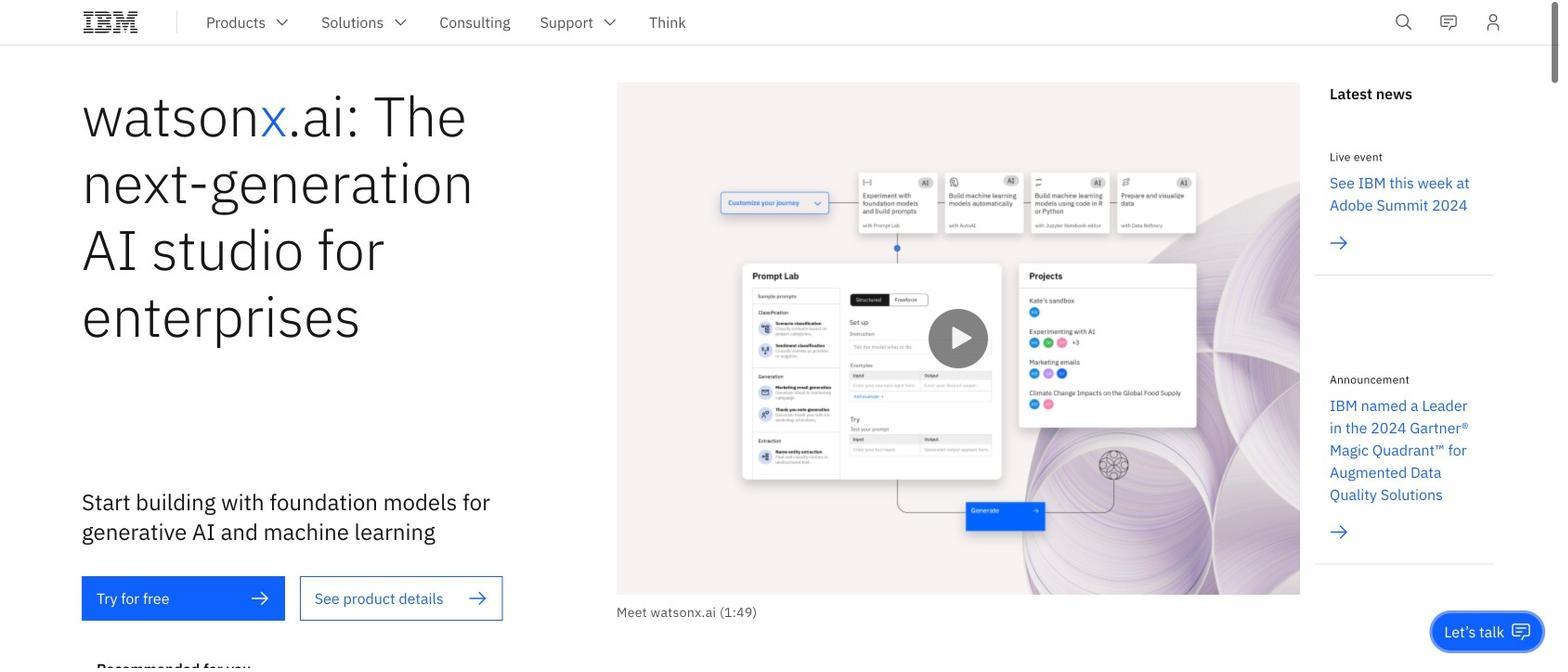 Task type: locate. For each thing, give the bounding box(es) containing it.
let's talk element
[[1445, 622, 1505, 643]]



